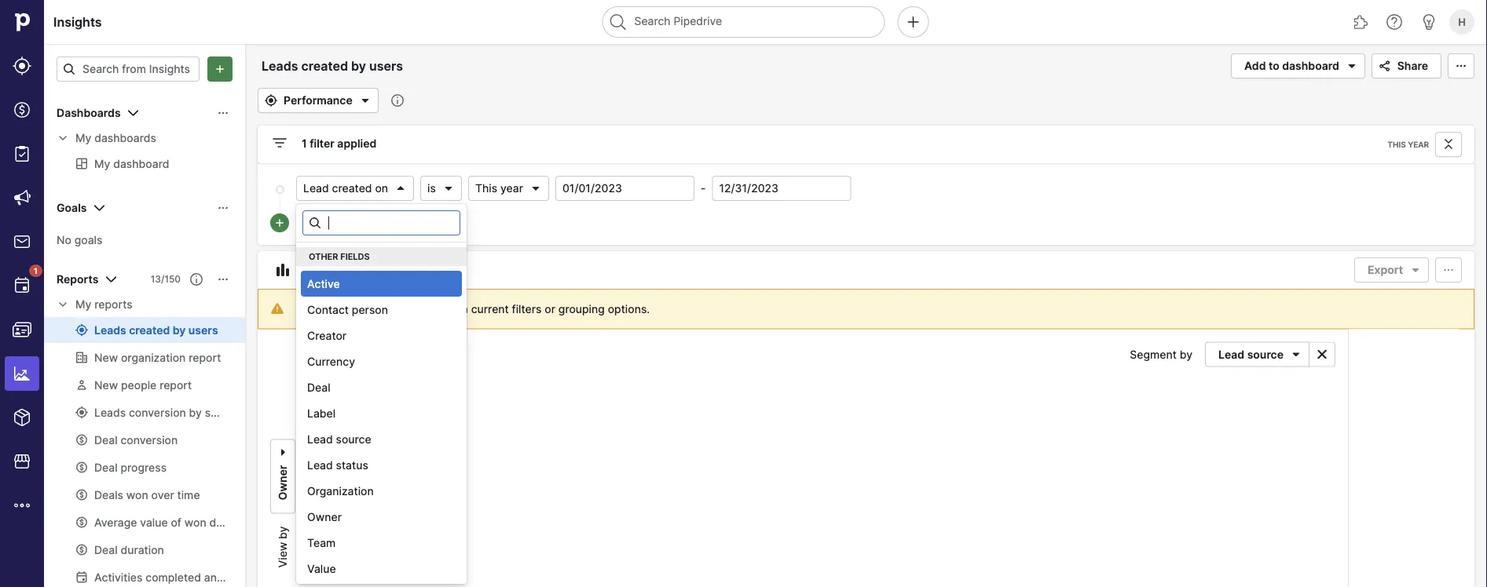 Task type: vqa. For each thing, say whether or not it's contained in the screenshot.
displayed
yes



Task type: describe. For each thing, give the bounding box(es) containing it.
sales inbox image
[[13, 233, 31, 251]]

lead source option
[[301, 427, 462, 453]]

this inside popup button
[[475, 182, 497, 195]]

view by
[[276, 527, 290, 568]]

color primary inverted image for lead created on field
[[273, 217, 286, 229]]

Search Pipedrive field
[[602, 6, 885, 38]]

dashboard
[[1282, 59, 1339, 73]]

no
[[57, 233, 71, 247]]

is
[[427, 182, 436, 195]]

color secondary image
[[57, 299, 69, 311]]

share
[[1397, 59, 1428, 73]]

add for add to dashboard
[[1244, 59, 1266, 73]]

lead inside button
[[1219, 348, 1245, 361]]

this year button
[[468, 176, 549, 201]]

quick add image
[[904, 13, 923, 31]]

1 horizontal spatial this
[[1388, 140, 1406, 149]]

add to dashboard button
[[1231, 53, 1365, 79]]

cannot
[[337, 302, 373, 316]]

sales assistant image
[[1420, 13, 1438, 31]]

1 link
[[5, 265, 42, 303]]

This year field
[[468, 176, 549, 201]]

lead source button
[[1205, 342, 1310, 367]]

color primary image inside add to dashboard button
[[1342, 57, 1361, 75]]

Search from Insights text field
[[57, 57, 200, 82]]

1 for 1 filter applied
[[302, 137, 307, 150]]

owner inside button
[[276, 466, 290, 501]]

color primary image inside goals button
[[90, 199, 109, 218]]

be
[[376, 302, 390, 316]]

organization option
[[301, 478, 462, 504]]

view
[[276, 543, 290, 568]]

value option
[[301, 556, 462, 582]]

1 vertical spatial dashboards
[[94, 132, 156, 145]]

color primary image inside dashboards button
[[217, 107, 229, 119]]

13/150
[[151, 274, 181, 285]]

filter
[[310, 137, 335, 150]]

2 mm/dd/yyyy text field from the left
[[712, 176, 851, 201]]

1 horizontal spatial color secondary image
[[1313, 348, 1332, 361]]

my dashboards
[[75, 132, 156, 145]]

color primary image inside goals button
[[217, 202, 229, 214]]

1 for 1
[[34, 266, 38, 276]]

color warning image
[[271, 302, 284, 315]]

0 vertical spatial reports
[[57, 273, 99, 286]]

color undefined image
[[13, 277, 31, 295]]

performance
[[284, 94, 353, 107]]

color primary image inside this year popup button
[[529, 182, 542, 195]]

lead left status
[[307, 459, 333, 472]]

lead inside popup button
[[303, 182, 329, 195]]

dashboards button
[[44, 101, 245, 126]]

lead created on button
[[296, 176, 414, 201]]

source inside option
[[336, 433, 371, 446]]

active
[[307, 277, 340, 291]]

organization
[[307, 485, 374, 498]]

displayed
[[393, 302, 443, 316]]

my for my reports
[[75, 298, 91, 312]]

color primary inverted image for search from insights text field
[[211, 63, 229, 75]]

person
[[352, 303, 388, 317]]

active option
[[301, 271, 462, 297]]

status
[[336, 459, 368, 472]]

share button
[[1372, 53, 1442, 79]]

list box containing active
[[296, 243, 467, 585]]

Lead created on field
[[296, 176, 414, 201]]

contacts image
[[13, 321, 31, 339]]

other fields button
[[296, 247, 467, 266]]

this year inside popup button
[[475, 182, 523, 195]]

currency
[[307, 355, 355, 368]]

lead status
[[307, 459, 368, 472]]

my for my dashboards
[[75, 132, 91, 145]]

source inside button
[[1247, 348, 1284, 361]]

value
[[307, 563, 336, 576]]

0 vertical spatial color secondary image
[[57, 132, 69, 145]]

applied
[[337, 137, 377, 150]]

1 vertical spatial reports
[[94, 298, 132, 312]]

owner button
[[270, 440, 295, 514]]

my reports
[[75, 298, 132, 312]]

goals button
[[44, 196, 245, 221]]

lead status option
[[301, 453, 462, 478]]

lead down label in the left bottom of the page
[[307, 433, 333, 446]]

condition
[[316, 217, 359, 229]]

team option
[[301, 530, 462, 556]]

0 vertical spatial year
[[1408, 140, 1429, 149]]

color primary image inside owner button
[[277, 444, 289, 462]]

by for view by
[[276, 527, 290, 540]]

other fields
[[309, 252, 370, 262]]

color primary image inside dashboards button
[[124, 104, 143, 123]]



Task type: locate. For each thing, give the bounding box(es) containing it.
dashboards down dashboards button
[[94, 132, 156, 145]]

color primary inverted image
[[211, 63, 229, 75], [273, 217, 286, 229]]

creator
[[307, 329, 347, 343]]

export
[[1368, 264, 1403, 277]]

year
[[1408, 140, 1429, 149], [500, 182, 523, 195]]

add left condition
[[295, 217, 314, 229]]

campaigns image
[[13, 189, 31, 207]]

no goals
[[57, 233, 102, 247]]

add left the to
[[1244, 59, 1266, 73]]

contact person option
[[301, 297, 462, 323]]

projects image
[[13, 145, 31, 163]]

h button
[[1446, 6, 1478, 38]]

1 horizontal spatial 1
[[302, 137, 307, 150]]

export button
[[1354, 258, 1429, 283]]

color primary image inside export button
[[1406, 264, 1425, 277]]

lead source
[[1219, 348, 1284, 361], [307, 433, 371, 446]]

1 vertical spatial source
[[336, 433, 371, 446]]

lead created on
[[303, 182, 388, 195]]

add
[[1244, 59, 1266, 73], [295, 217, 314, 229]]

Leads created by users field
[[258, 56, 431, 76]]

grouping
[[558, 302, 605, 316]]

add to dashboard
[[1244, 59, 1339, 73]]

0 vertical spatial by
[[1180, 348, 1193, 361]]

reports right color secondary image
[[94, 298, 132, 312]]

add inside button
[[295, 217, 314, 229]]

owner left lead status
[[276, 466, 290, 501]]

0 horizontal spatial this year
[[475, 182, 523, 195]]

0 horizontal spatial owner
[[276, 466, 290, 501]]

other
[[309, 252, 338, 262]]

add condition button
[[270, 214, 362, 233]]

0 vertical spatial dashboards
[[57, 106, 121, 120]]

list box
[[296, 243, 467, 585]]

1 horizontal spatial lead source
[[1219, 348, 1284, 361]]

fields
[[340, 252, 370, 262]]

0 horizontal spatial by
[[276, 527, 290, 540]]

contact person
[[307, 303, 388, 317]]

lead source inside button
[[1219, 348, 1284, 361]]

0 horizontal spatial year
[[500, 182, 523, 195]]

with
[[446, 302, 468, 316]]

0 vertical spatial add
[[1244, 59, 1266, 73]]

by for segment by
[[1180, 348, 1193, 361]]

1 menu
[[0, 0, 44, 588]]

creator option
[[301, 323, 462, 349]]

0 vertical spatial this
[[1388, 140, 1406, 149]]

by up view
[[276, 527, 290, 540]]

by right the segment
[[1180, 348, 1193, 361]]

0 horizontal spatial mm/dd/yyyy text field
[[555, 176, 694, 201]]

created
[[332, 182, 372, 195]]

goals up no
[[57, 202, 87, 215]]

on
[[375, 182, 388, 195]]

this
[[1388, 140, 1406, 149], [475, 182, 497, 195]]

lead right segment by at right
[[1219, 348, 1245, 361]]

0 vertical spatial this year
[[1388, 140, 1429, 149]]

performance button
[[258, 88, 378, 113]]

0 horizontal spatial color secondary image
[[57, 132, 69, 145]]

reports
[[57, 273, 99, 286], [94, 298, 132, 312]]

color secondary image right lead source button
[[1313, 348, 1332, 361]]

info image
[[391, 94, 404, 107]]

is button
[[420, 176, 462, 201]]

segment by
[[1130, 348, 1193, 361]]

0 horizontal spatial add
[[295, 217, 314, 229]]

owner
[[276, 466, 290, 501], [307, 511, 342, 524]]

menu item
[[0, 352, 44, 396]]

0 vertical spatial lead source
[[1219, 348, 1284, 361]]

my
[[75, 132, 91, 145], [75, 298, 91, 312]]

segment
[[1130, 348, 1177, 361]]

deals image
[[13, 101, 31, 119]]

1 vertical spatial owner
[[307, 511, 342, 524]]

0 vertical spatial color primary inverted image
[[211, 63, 229, 75]]

0 vertical spatial my
[[75, 132, 91, 145]]

0 horizontal spatial color primary inverted image
[[211, 63, 229, 75]]

1 mm/dd/yyyy text field from the left
[[555, 176, 694, 201]]

lead source inside option
[[307, 433, 371, 446]]

color primary image
[[262, 94, 280, 107], [124, 104, 143, 123], [1439, 138, 1458, 151], [394, 182, 407, 195], [442, 182, 455, 195], [529, 182, 542, 195], [90, 199, 109, 218], [273, 261, 292, 280], [302, 261, 321, 280], [330, 261, 349, 280], [358, 261, 377, 280], [387, 261, 405, 280], [1406, 264, 1425, 277], [1439, 264, 1458, 277], [102, 270, 121, 289], [190, 273, 203, 286], [217, 273, 229, 286], [277, 444, 289, 462]]

None text field
[[302, 211, 460, 236]]

1 horizontal spatial year
[[1408, 140, 1429, 149]]

-
[[701, 182, 706, 195]]

1 vertical spatial my
[[75, 298, 91, 312]]

1 vertical spatial lead source
[[307, 433, 371, 446]]

1 horizontal spatial by
[[1180, 348, 1193, 361]]

0 vertical spatial source
[[1247, 348, 1284, 361]]

color primary inverted image inside add condition button
[[273, 217, 286, 229]]

goals
[[57, 202, 87, 215], [74, 233, 102, 247]]

marketplace image
[[13, 453, 31, 471]]

dashboards
[[57, 106, 121, 120], [94, 132, 156, 145]]

team
[[307, 537, 336, 550]]

deal
[[307, 381, 330, 394]]

quick help image
[[1385, 13, 1404, 31]]

1 vertical spatial add
[[295, 217, 314, 229]]

lead
[[303, 182, 329, 195], [1219, 348, 1245, 361], [307, 433, 333, 446], [307, 459, 333, 472]]

color primary image inside is popup button
[[442, 182, 455, 195]]

deal option
[[301, 375, 462, 401]]

1 vertical spatial by
[[276, 527, 290, 540]]

1 horizontal spatial source
[[1247, 348, 1284, 361]]

color primary image inside lead created on popup button
[[394, 182, 407, 195]]

insights
[[53, 14, 102, 29]]

by
[[1180, 348, 1193, 361], [276, 527, 290, 540]]

results
[[296, 302, 334, 316]]

0 horizontal spatial this
[[475, 182, 497, 195]]

current
[[471, 302, 509, 316]]

dashboards inside button
[[57, 106, 121, 120]]

1 horizontal spatial add
[[1244, 59, 1266, 73]]

1 horizontal spatial mm/dd/yyyy text field
[[712, 176, 851, 201]]

color primary image
[[1342, 57, 1361, 75], [1375, 60, 1394, 72], [1452, 60, 1471, 72], [63, 63, 75, 75], [356, 91, 375, 110], [217, 107, 229, 119], [270, 134, 289, 152], [217, 202, 229, 214], [309, 217, 321, 229], [1287, 348, 1306, 361]]

0 vertical spatial 1
[[302, 137, 307, 150]]

add condition
[[295, 217, 359, 229]]

color primary image inside performance button
[[356, 91, 375, 110]]

owner inside option
[[307, 511, 342, 524]]

label
[[307, 407, 336, 420]]

1 filter applied
[[302, 137, 377, 150]]

dashboards up my dashboards
[[57, 106, 121, 120]]

mm/dd/yyyy text field right -
[[712, 176, 851, 201]]

goals right no
[[74, 233, 102, 247]]

insights image
[[13, 365, 31, 383]]

add inside button
[[1244, 59, 1266, 73]]

1 vertical spatial this year
[[475, 182, 523, 195]]

2 my from the top
[[75, 298, 91, 312]]

h
[[1458, 16, 1466, 28]]

currency option
[[301, 349, 462, 375]]

1 horizontal spatial color primary inverted image
[[273, 217, 286, 229]]

year inside popup button
[[500, 182, 523, 195]]

or
[[545, 302, 555, 316]]

color secondary image
[[57, 132, 69, 145], [1313, 348, 1332, 361]]

products image
[[13, 409, 31, 427]]

0 vertical spatial goals
[[57, 202, 87, 215]]

0 horizontal spatial 1
[[34, 266, 38, 276]]

filters
[[512, 302, 542, 316]]

is field
[[420, 176, 462, 201]]

1 vertical spatial color secondary image
[[1313, 348, 1332, 361]]

lead up add condition button
[[303, 182, 329, 195]]

owner option
[[301, 504, 462, 530]]

home image
[[10, 10, 34, 34]]

color primary image inside share button
[[1375, 60, 1394, 72]]

my right color secondary image
[[75, 298, 91, 312]]

mm/dd/yyyy text field left -
[[555, 176, 694, 201]]

1 my from the top
[[75, 132, 91, 145]]

options.
[[608, 302, 650, 316]]

results cannot be displayed with current filters or grouping options.
[[296, 302, 650, 316]]

MM/DD/YYYY text field
[[555, 176, 694, 201], [712, 176, 851, 201]]

1 vertical spatial 1
[[34, 266, 38, 276]]

this year
[[1388, 140, 1429, 149], [475, 182, 523, 195]]

1 inside menu
[[34, 266, 38, 276]]

1 vertical spatial color primary inverted image
[[273, 217, 286, 229]]

goals inside button
[[57, 202, 87, 215]]

source
[[1247, 348, 1284, 361], [336, 433, 371, 446]]

0 horizontal spatial source
[[336, 433, 371, 446]]

1 vertical spatial goals
[[74, 233, 102, 247]]

color primary image inside lead source button
[[1287, 348, 1306, 361]]

1 horizontal spatial owner
[[307, 511, 342, 524]]

color secondary image right projects icon
[[57, 132, 69, 145]]

more image
[[13, 497, 31, 515]]

owner up team
[[307, 511, 342, 524]]

reports up color secondary image
[[57, 273, 99, 286]]

1 horizontal spatial this year
[[1388, 140, 1429, 149]]

label option
[[301, 401, 462, 427]]

1 vertical spatial this
[[475, 182, 497, 195]]

0 vertical spatial owner
[[276, 466, 290, 501]]

0 horizontal spatial lead source
[[307, 433, 371, 446]]

to
[[1269, 59, 1280, 73]]

1 vertical spatial year
[[500, 182, 523, 195]]

leads image
[[13, 57, 31, 75]]

1
[[302, 137, 307, 150], [34, 266, 38, 276]]

color primary image inside performance button
[[262, 94, 280, 107]]

add for add condition
[[295, 217, 314, 229]]

my right projects icon
[[75, 132, 91, 145]]

contact
[[307, 303, 349, 317]]



